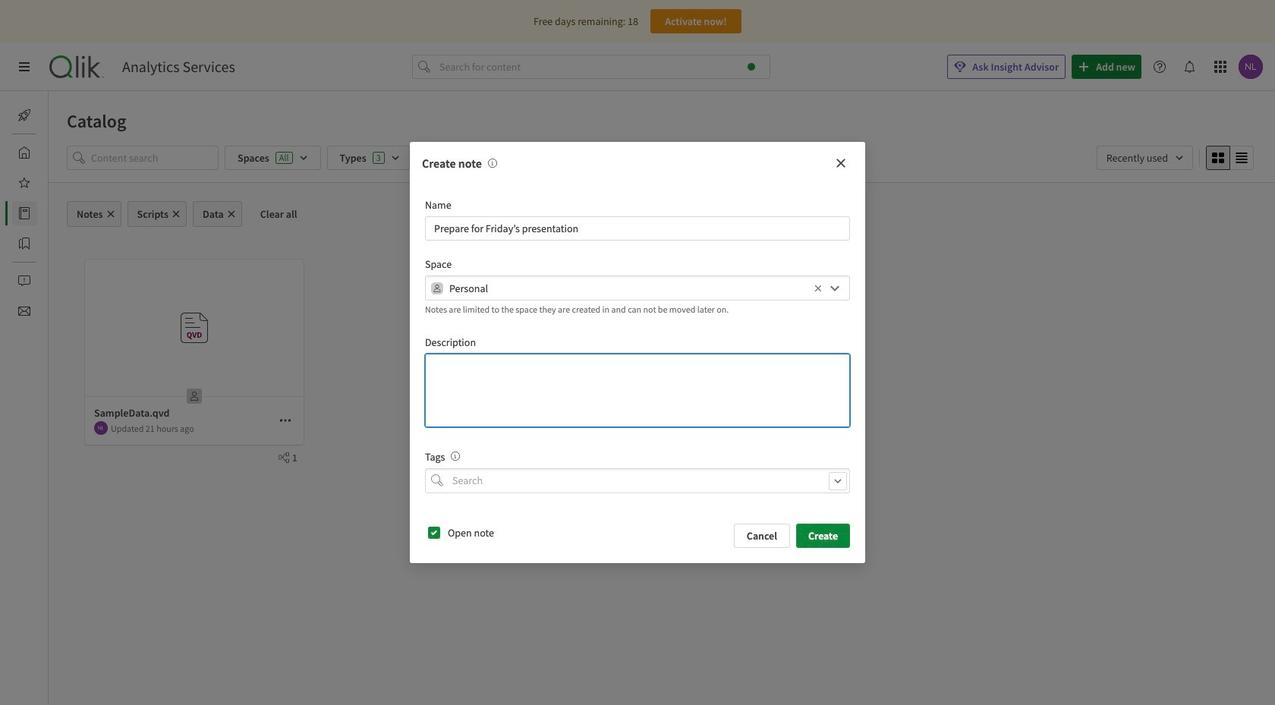 Task type: describe. For each thing, give the bounding box(es) containing it.
home badge image
[[748, 63, 756, 71]]

switch view group
[[1207, 146, 1255, 170]]

open sidebar menu image
[[18, 61, 30, 73]]

start typing a tag name. select an existing tag or create a new tag by pressing enter or comma. press backspace to remove a tag. tooltip
[[445, 450, 461, 464]]

Content search text field
[[91, 146, 219, 170]]

subscriptions image
[[18, 305, 30, 317]]

search image
[[431, 475, 443, 487]]

tile view image
[[1213, 152, 1225, 164]]

catalog image
[[18, 207, 30, 219]]

record and discuss insights with others using notes tooltip
[[482, 156, 497, 171]]



Task type: vqa. For each thing, say whether or not it's contained in the screenshot.
text field
yes



Task type: locate. For each thing, give the bounding box(es) containing it.
dialog
[[410, 142, 866, 563]]

analytics services element
[[122, 58, 235, 76]]

navigation pane element
[[0, 97, 49, 330]]

home image
[[18, 147, 30, 159]]

None text field
[[425, 217, 851, 241], [450, 276, 811, 301], [425, 217, 851, 241], [450, 276, 811, 301]]

getting started image
[[18, 109, 30, 122]]

recently used image
[[1097, 146, 1194, 170]]

alerts image
[[18, 275, 30, 287]]

filters region
[[49, 143, 1276, 182]]

noah lott element
[[94, 421, 108, 435]]

None text field
[[425, 354, 851, 428]]

None field
[[425, 469, 851, 493]]

Search text field
[[450, 469, 851, 493]]

collections image
[[18, 238, 30, 250]]

favorites image
[[18, 177, 30, 189]]

list view image
[[1236, 152, 1248, 164]]

start typing a tag name. select an existing tag or create a new tag by pressing enter or comma. press backspace to remove a tag. image
[[451, 452, 461, 461]]

noah lott image
[[94, 421, 108, 435]]

record and discuss insights with others using notes image
[[488, 159, 497, 168]]



